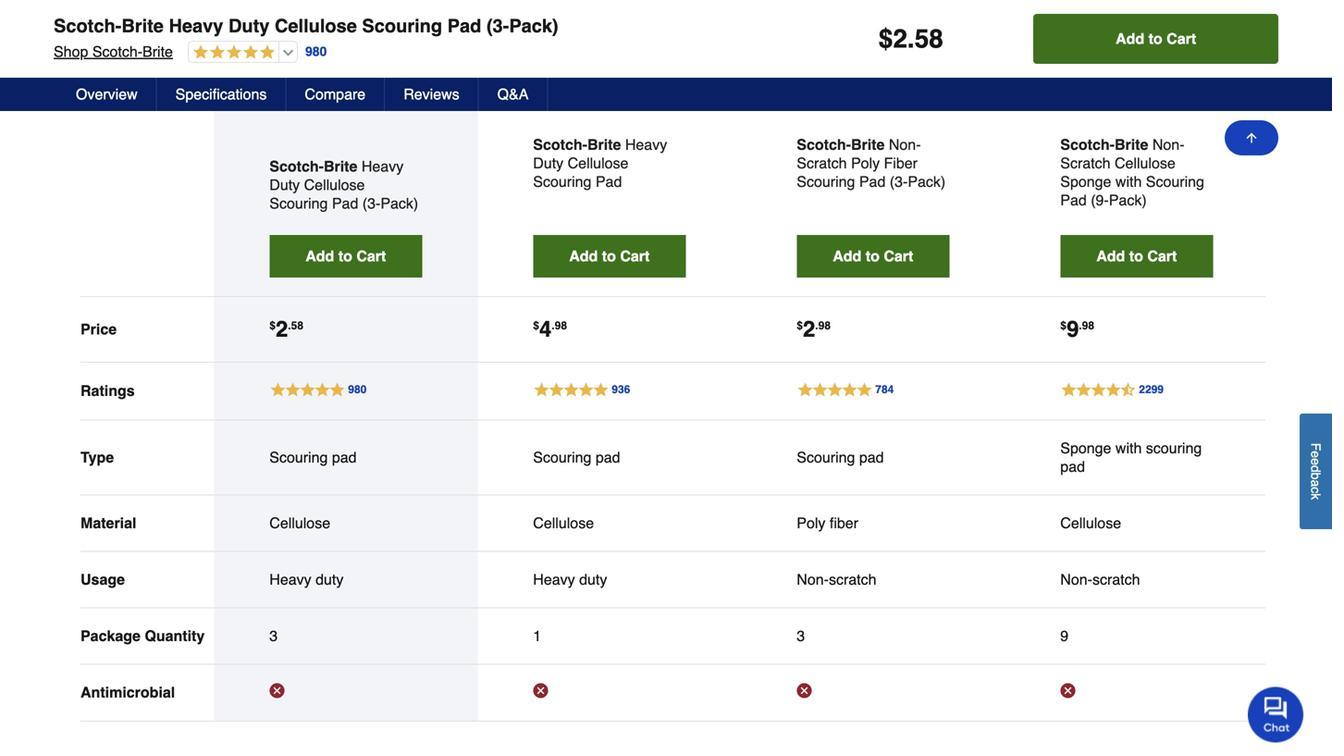 Task type: describe. For each thing, give the bounding box(es) containing it.
non- scratch poly fiber scouring pad (3-pack)
[[797, 136, 946, 190]]

fiber
[[830, 514, 859, 531]]

fiber
[[884, 154, 918, 172]]

d
[[1309, 465, 1324, 472]]

3 cell from the left
[[797, 683, 950, 702]]

heavy duty for 2nd heavy duty cell from the right
[[270, 571, 344, 588]]

3 for second 3 cell from right
[[270, 627, 278, 644]]

overview button
[[57, 78, 157, 111]]

heavy inside heavy duty cellulose scouring pad (3-pack)
[[362, 158, 404, 175]]

. inside $ 2 . 58
[[288, 319, 291, 332]]

brite for non- scratch poly fiber scouring pad (3-pack)
[[851, 136, 885, 153]]

non-scratch for first non-scratch cell from right
[[1061, 571, 1140, 588]]

pad inside sponge with scouring pad
[[1061, 458, 1085, 475]]

0 vertical spatial 58
[[915, 24, 944, 54]]

q&a
[[497, 86, 529, 103]]

scotch- for heavy duty cellulose scouring pad
[[533, 136, 587, 153]]

shop scotch-brite
[[54, 43, 173, 60]]

pad inside non- scratch poly fiber scouring pad (3-pack)
[[859, 173, 886, 190]]

reviews button
[[385, 78, 479, 111]]

add to cart button for non- scratch poly fiber scouring pad (3-pack)
[[797, 235, 950, 277]]

$ inside '$ 4 . 98'
[[533, 319, 539, 332]]

pad inside heavy duty cellulose scouring pad (3-pack)
[[332, 195, 358, 212]]

pack) inside the non- scratch cellulose sponge with scouring pad (9-pack)
[[1109, 191, 1147, 209]]

no image for 1st cell from the left
[[270, 683, 284, 698]]

3 for second 3 cell from left
[[797, 627, 805, 644]]

specifications
[[176, 86, 267, 103]]

scotch-brite for non- scratch poly fiber scouring pad (3-pack)
[[797, 136, 885, 153]]

quantity
[[145, 627, 205, 644]]

scouring inside heavy duty cellulose scouring pad (3-pack)
[[270, 195, 328, 212]]

no image for 3rd cell from left
[[797, 683, 812, 698]]

2 heavy duty cell from the left
[[533, 570, 686, 589]]

scotch-brite heavy duty cellulose scouring pad (3-pack)
[[54, 15, 559, 37]]

sponge inside the non- scratch cellulose sponge with scouring pad (9-pack)
[[1061, 173, 1112, 190]]

compare button
[[286, 78, 385, 111]]

4 cell from the left
[[1061, 683, 1213, 702]]

3 scouring pad cell from the left
[[797, 448, 950, 467]]

non-scratch for first non-scratch cell from the left
[[797, 571, 877, 588]]

add to cart button for heavy duty cellulose scouring pad
[[533, 235, 686, 277]]

$ 2 . 98
[[797, 316, 831, 342]]

0 horizontal spatial 2
[[276, 316, 288, 342]]

add to cart for non- scratch poly fiber scouring pad (3-pack)
[[833, 247, 914, 265]]

$ inside $ 9 . 98
[[1061, 319, 1067, 332]]

cellulose inside heavy duty cellulose scouring pad
[[568, 154, 629, 172]]

sponge with scouring pad
[[1061, 439, 1202, 475]]

scratch for scouring
[[797, 154, 847, 172]]

brite for heavy duty cellulose scouring pad
[[587, 136, 621, 153]]

2 scouring pad cell from the left
[[533, 448, 686, 467]]

sponge with scouring pad cell
[[1061, 439, 1213, 476]]

package
[[80, 627, 141, 644]]

arrow up image
[[1244, 130, 1259, 145]]

add for non- scratch poly fiber scouring pad (3-pack)
[[833, 247, 862, 265]]

scratch for first non-scratch cell from the left
[[829, 571, 877, 588]]

0 vertical spatial 9
[[1067, 316, 1079, 342]]

. inside $ 2 . 98
[[815, 319, 819, 332]]

to for non- scratch poly fiber scouring pad (3-pack)
[[866, 247, 880, 265]]

1 3 cell from the left
[[270, 627, 422, 645]]

1 cell from the left
[[270, 683, 422, 702]]

(9-
[[1091, 191, 1109, 209]]

add to cart for non- scratch cellulose sponge with scouring pad (9-pack)
[[1097, 247, 1177, 265]]

f e e d b a c k
[[1309, 443, 1324, 500]]

brite for non- scratch cellulose sponge with scouring pad (9-pack)
[[1115, 136, 1149, 153]]

scouring inside non- scratch poly fiber scouring pad (3-pack)
[[797, 173, 855, 190]]

poly fiber
[[797, 514, 859, 531]]

1 cellulose cell from the left
[[270, 514, 422, 532]]

2 cellulose cell from the left
[[533, 514, 686, 532]]

1 cell
[[533, 627, 686, 645]]

scouring pad for 2nd scouring pad 'cell' from the left
[[533, 449, 620, 466]]

cellulose inside the non- scratch cellulose sponge with scouring pad (9-pack)
[[1115, 154, 1176, 172]]

pack) inside heavy duty cellulose scouring pad (3-pack)
[[381, 195, 418, 212]]

antimicrobial
[[80, 684, 175, 701]]

shop
[[54, 43, 88, 60]]

poly inside cell
[[797, 514, 826, 531]]

cart for non- scratch poly fiber scouring pad (3-pack)
[[884, 247, 914, 265]]

type
[[80, 449, 114, 466]]

add to cart for heavy duty cellulose scouring pad
[[569, 247, 650, 265]]

1 non-scratch cell from the left
[[797, 570, 950, 589]]

$ 9 . 98
[[1061, 316, 1095, 342]]

9 cell
[[1061, 627, 1213, 645]]

b
[[1309, 472, 1324, 479]]

non- inside non- scratch poly fiber scouring pad (3-pack)
[[889, 136, 921, 153]]

poly inside non- scratch poly fiber scouring pad (3-pack)
[[851, 154, 880, 172]]

heavy duty cellulose scouring pad
[[533, 136, 667, 190]]

1 horizontal spatial 2
[[803, 316, 815, 342]]

to for heavy duty cellulose scouring pad
[[602, 247, 616, 265]]

specifications button
[[157, 78, 286, 111]]

usage
[[80, 571, 125, 588]]

add for heavy duty cellulose scouring pad
[[569, 247, 598, 265]]

2 3 cell from the left
[[797, 627, 950, 645]]

no image
[[1061, 683, 1075, 698]]

to for non- scratch cellulose sponge with scouring pad (9-pack)
[[1130, 247, 1143, 265]]



Task type: vqa. For each thing, say whether or not it's contained in the screenshot.


Task type: locate. For each thing, give the bounding box(es) containing it.
0 vertical spatial poly
[[851, 154, 880, 172]]

1 horizontal spatial scouring pad cell
[[533, 448, 686, 467]]

98 inside $ 9 . 98
[[1082, 319, 1095, 332]]

1 vertical spatial (3-
[[890, 173, 908, 190]]

3 no image from the left
[[797, 683, 812, 698]]

brite
[[122, 15, 164, 37], [143, 43, 173, 60], [587, 136, 621, 153], [851, 136, 885, 153], [1115, 136, 1149, 153], [324, 158, 358, 175]]

1 horizontal spatial non-scratch cell
[[1061, 570, 1213, 589]]

heavy duty cellulose scouring pad (3-pack)
[[270, 158, 418, 212]]

1 scouring pad from the left
[[270, 449, 357, 466]]

1 horizontal spatial non-scratch
[[1061, 571, 1140, 588]]

2 with from the top
[[1116, 439, 1142, 456]]

scratch
[[829, 571, 877, 588], [1093, 571, 1140, 588]]

pack) inside non- scratch poly fiber scouring pad (3-pack)
[[908, 173, 946, 190]]

1 sponge from the top
[[1061, 173, 1112, 190]]

(3-
[[487, 15, 509, 37], [890, 173, 908, 190], [362, 195, 381, 212]]

1 vertical spatial sponge
[[1061, 439, 1112, 456]]

non- up 9 cell
[[1061, 571, 1093, 588]]

sponge inside sponge with scouring pad
[[1061, 439, 1112, 456]]

2 horizontal spatial no image
[[797, 683, 812, 698]]

1 vertical spatial poly
[[797, 514, 826, 531]]

1 horizontal spatial $ 2 . 58
[[879, 24, 944, 54]]

sponge left scouring
[[1061, 439, 1112, 456]]

3 98 from the left
[[1082, 319, 1095, 332]]

cart for heavy duty cellulose scouring pad
[[620, 247, 650, 265]]

4.9 stars image
[[189, 44, 275, 62]]

2 scratch from the left
[[1061, 154, 1111, 172]]

poly fiber cell
[[797, 514, 950, 532]]

scotch-brite up (9-
[[1061, 136, 1149, 153]]

pad
[[332, 449, 357, 466], [596, 449, 620, 466], [859, 449, 884, 466], [1061, 458, 1085, 475]]

9 inside cell
[[1061, 627, 1069, 644]]

9
[[1067, 316, 1079, 342], [1061, 627, 1069, 644]]

$ 2 . 58
[[879, 24, 944, 54], [270, 316, 303, 342]]

scratch up (9-
[[1061, 154, 1111, 172]]

1 horizontal spatial cellulose cell
[[533, 514, 686, 532]]

1 horizontal spatial scratch
[[1093, 571, 1140, 588]]

cellulose inside heavy duty cellulose scouring pad (3-pack)
[[304, 176, 365, 193]]

2
[[893, 24, 908, 54], [276, 316, 288, 342], [803, 316, 815, 342]]

scotch-brite for heavy duty cellulose scouring pad (3-pack)
[[270, 158, 358, 175]]

0 horizontal spatial 3 cell
[[270, 627, 422, 645]]

ratings
[[80, 382, 135, 399]]

(3- inside heavy duty cellulose scouring pad (3-pack)
[[362, 195, 381, 212]]

scratch for with
[[1061, 154, 1111, 172]]

scouring pad for third scouring pad 'cell' from left
[[797, 449, 884, 466]]

1 vertical spatial with
[[1116, 439, 1142, 456]]

1
[[533, 627, 541, 644]]

0 horizontal spatial no image
[[270, 683, 284, 698]]

scotch- for non- scratch cellulose sponge with scouring pad (9-pack)
[[1061, 136, 1115, 153]]

reviews
[[404, 86, 460, 103]]

non-scratch cell
[[797, 570, 950, 589], [1061, 570, 1213, 589]]

non- down poly fiber
[[797, 571, 829, 588]]

0 horizontal spatial (3-
[[362, 195, 381, 212]]

1 horizontal spatial (3-
[[487, 15, 509, 37]]

0 vertical spatial duty
[[228, 15, 270, 37]]

1 heavy duty cell from the left
[[270, 570, 422, 589]]

1 horizontal spatial scratch
[[1061, 154, 1111, 172]]

material
[[80, 514, 136, 531]]

2 vertical spatial duty
[[270, 176, 300, 193]]

name
[[80, 85, 121, 102]]

0 horizontal spatial $ 2 . 58
[[270, 316, 303, 342]]

1 horizontal spatial 3
[[797, 627, 805, 644]]

heavy duty for 2nd heavy duty cell
[[533, 571, 607, 588]]

3 cell
[[270, 627, 422, 645], [797, 627, 950, 645]]

1 vertical spatial $ 2 . 58
[[270, 316, 303, 342]]

pad inside heavy duty cellulose scouring pad
[[596, 173, 622, 190]]

non-scratch
[[797, 571, 877, 588], [1061, 571, 1140, 588]]

1 with from the top
[[1116, 173, 1142, 190]]

2 non-scratch cell from the left
[[1061, 570, 1213, 589]]

2 horizontal spatial scouring pad
[[797, 449, 884, 466]]

heavy duty cell
[[270, 570, 422, 589], [533, 570, 686, 589]]

1 3 from the left
[[270, 627, 278, 644]]

non-
[[889, 136, 921, 153], [1153, 136, 1185, 153], [797, 571, 829, 588], [1061, 571, 1093, 588]]

heavy duty
[[270, 571, 344, 588], [533, 571, 607, 588]]

poly
[[851, 154, 880, 172], [797, 514, 826, 531]]

2 no image from the left
[[533, 683, 548, 698]]

scotch- for non- scratch poly fiber scouring pad (3-pack)
[[797, 136, 851, 153]]

f
[[1309, 443, 1324, 451]]

overview
[[76, 86, 138, 103]]

scotch- for heavy duty cellulose scouring pad (3-pack)
[[270, 158, 324, 175]]

1 horizontal spatial 98
[[819, 319, 831, 332]]

0 vertical spatial sponge
[[1061, 173, 1112, 190]]

duty inside heavy duty cellulose scouring pad (3-pack)
[[270, 176, 300, 193]]

c
[[1309, 487, 1324, 493]]

98 for 9
[[1082, 319, 1095, 332]]

q&a button
[[479, 78, 548, 111]]

0 vertical spatial (3-
[[487, 15, 509, 37]]

add for non- scratch cellulose sponge with scouring pad (9-pack)
[[1097, 247, 1125, 265]]

non-scratch up 9 cell
[[1061, 571, 1140, 588]]

3 cellulose cell from the left
[[1061, 514, 1213, 532]]

scouring inside the non- scratch cellulose sponge with scouring pad (9-pack)
[[1146, 173, 1205, 190]]

2 horizontal spatial 98
[[1082, 319, 1095, 332]]

1 horizontal spatial heavy duty cell
[[533, 570, 686, 589]]

2 horizontal spatial 2
[[893, 24, 908, 54]]

scotch-brite for heavy duty cellulose scouring pad
[[533, 136, 621, 153]]

1 duty from the left
[[316, 571, 344, 588]]

scratch inside non- scratch poly fiber scouring pad (3-pack)
[[797, 154, 847, 172]]

scouring pad for 3rd scouring pad 'cell' from the right
[[270, 449, 357, 466]]

1 horizontal spatial duty
[[579, 571, 607, 588]]

heavy inside heavy duty cellulose scouring pad
[[625, 136, 667, 153]]

. inside $ 9 . 98
[[1079, 319, 1082, 332]]

2 98 from the left
[[819, 319, 831, 332]]

98 for 2
[[819, 319, 831, 332]]

scotch-brite down q&a "button"
[[533, 136, 621, 153]]

scratch left fiber
[[797, 154, 847, 172]]

2 duty from the left
[[579, 571, 607, 588]]

1 no image from the left
[[270, 683, 284, 698]]

with
[[1116, 173, 1142, 190], [1116, 439, 1142, 456]]

1 scratch from the left
[[797, 154, 847, 172]]

0 horizontal spatial heavy duty
[[270, 571, 344, 588]]

scratch for first non-scratch cell from right
[[1093, 571, 1140, 588]]

0 horizontal spatial non-scratch cell
[[797, 570, 950, 589]]

add to cart button
[[1034, 14, 1279, 64], [270, 235, 422, 277], [533, 235, 686, 277], [797, 235, 950, 277], [1061, 235, 1213, 277]]

1 scouring pad cell from the left
[[270, 448, 422, 467]]

2 sponge from the top
[[1061, 439, 1112, 456]]

add to cart button for non- scratch cellulose sponge with scouring pad (9-pack)
[[1061, 235, 1213, 277]]

non-scratch cell up 9 cell
[[1061, 570, 1213, 589]]

duty for heavy duty cellulose scouring pad
[[533, 154, 564, 172]]

1 horizontal spatial heavy duty
[[533, 571, 607, 588]]

compare
[[305, 86, 366, 103]]

2 e from the top
[[1309, 458, 1324, 465]]

0 vertical spatial with
[[1116, 173, 1142, 190]]

1 scratch from the left
[[829, 571, 877, 588]]

58
[[915, 24, 944, 54], [291, 319, 303, 332]]

1 horizontal spatial 3 cell
[[797, 627, 950, 645]]

a
[[1309, 479, 1324, 487]]

add to cart
[[1116, 30, 1196, 47], [306, 247, 386, 265], [569, 247, 650, 265], [833, 247, 914, 265], [1097, 247, 1177, 265]]

. inside '$ 4 . 98'
[[552, 319, 555, 332]]

duty inside heavy duty cellulose scouring pad
[[533, 154, 564, 172]]

scouring inside heavy duty cellulose scouring pad
[[533, 173, 592, 190]]

e up b
[[1309, 458, 1324, 465]]

0 horizontal spatial poly
[[797, 514, 826, 531]]

pad inside the non- scratch cellulose sponge with scouring pad (9-pack)
[[1061, 191, 1087, 209]]

non- left arrow up image
[[1153, 136, 1185, 153]]

scratch
[[797, 154, 847, 172], [1061, 154, 1111, 172]]

non- scratch cellulose sponge with scouring pad (9-pack)
[[1061, 136, 1205, 209]]

scouring pad cell
[[270, 448, 422, 467], [533, 448, 686, 467], [797, 448, 950, 467]]

pad
[[447, 15, 481, 37], [596, 173, 622, 190], [859, 173, 886, 190], [1061, 191, 1087, 209], [332, 195, 358, 212]]

heavy
[[169, 15, 223, 37], [625, 136, 667, 153], [362, 158, 404, 175], [270, 571, 311, 588], [533, 571, 575, 588]]

0 horizontal spatial 98
[[555, 319, 567, 332]]

1 vertical spatial 58
[[291, 319, 303, 332]]

brite for heavy duty cellulose scouring pad (3-pack)
[[324, 158, 358, 175]]

1 horizontal spatial 58
[[915, 24, 944, 54]]

$ inside $ 2 . 98
[[797, 319, 803, 332]]

$ 4 . 98
[[533, 316, 567, 342]]

0 horizontal spatial non-scratch
[[797, 571, 877, 588]]

1 heavy duty from the left
[[270, 571, 344, 588]]

0 horizontal spatial scouring pad cell
[[270, 448, 422, 467]]

to
[[1149, 30, 1163, 47], [338, 247, 352, 265], [602, 247, 616, 265], [866, 247, 880, 265], [1130, 247, 1143, 265]]

scotch-brite down compare button
[[270, 158, 358, 175]]

1 non-scratch from the left
[[797, 571, 877, 588]]

with inside sponge with scouring pad
[[1116, 439, 1142, 456]]

add
[[1116, 30, 1145, 47], [306, 247, 334, 265], [569, 247, 598, 265], [833, 247, 862, 265], [1097, 247, 1125, 265]]

2 scouring pad from the left
[[533, 449, 620, 466]]

non-scratch down fiber
[[797, 571, 877, 588]]

980
[[305, 44, 327, 59]]

3 scouring pad from the left
[[797, 449, 884, 466]]

0 horizontal spatial 3
[[270, 627, 278, 644]]

2 horizontal spatial scouring pad cell
[[797, 448, 950, 467]]

e up d
[[1309, 451, 1324, 458]]

0 horizontal spatial scratch
[[797, 154, 847, 172]]

non-scratch cell down poly fiber cell
[[797, 570, 950, 589]]

chat invite button image
[[1248, 686, 1305, 743]]

0 horizontal spatial duty
[[316, 571, 344, 588]]

duty for 2nd heavy duty cell from the right
[[316, 571, 344, 588]]

e
[[1309, 451, 1324, 458], [1309, 458, 1324, 465]]

scouring
[[1146, 439, 1202, 456]]

scratch inside the non- scratch cellulose sponge with scouring pad (9-pack)
[[1061, 154, 1111, 172]]

0 horizontal spatial scratch
[[829, 571, 877, 588]]

1 vertical spatial 9
[[1061, 627, 1069, 644]]

1 e from the top
[[1309, 451, 1324, 458]]

with inside the non- scratch cellulose sponge with scouring pad (9-pack)
[[1116, 173, 1142, 190]]

1 horizontal spatial poly
[[851, 154, 880, 172]]

no image for 2nd cell from the left
[[533, 683, 548, 698]]

package quantity
[[80, 627, 205, 644]]

duty for heavy duty cellulose scouring pad (3-pack)
[[270, 176, 300, 193]]

2 vertical spatial (3-
[[362, 195, 381, 212]]

non- inside the non- scratch cellulose sponge with scouring pad (9-pack)
[[1153, 136, 1185, 153]]

no image
[[270, 683, 284, 698], [533, 683, 548, 698], [797, 683, 812, 698]]

scotch-
[[54, 15, 122, 37], [92, 43, 143, 60], [533, 136, 587, 153], [797, 136, 851, 153], [1061, 136, 1115, 153], [270, 158, 324, 175]]

98 inside $ 2 . 98
[[819, 319, 831, 332]]

scotch-brite
[[533, 136, 621, 153], [797, 136, 885, 153], [1061, 136, 1149, 153], [270, 158, 358, 175]]

cell
[[270, 683, 422, 702], [533, 683, 686, 702], [797, 683, 950, 702], [1061, 683, 1213, 702]]

pack)
[[509, 15, 559, 37], [908, 173, 946, 190], [1109, 191, 1147, 209], [381, 195, 418, 212]]

0 horizontal spatial scouring pad
[[270, 449, 357, 466]]

2 3 from the left
[[797, 627, 805, 644]]

1 horizontal spatial no image
[[533, 683, 548, 698]]

58 inside $ 2 . 58
[[291, 319, 303, 332]]

1 horizontal spatial scouring pad
[[533, 449, 620, 466]]

$
[[879, 24, 893, 54], [270, 319, 276, 332], [533, 319, 539, 332], [797, 319, 803, 332], [1061, 319, 1067, 332]]

f e e d b a c k button
[[1300, 413, 1332, 529]]

3
[[270, 627, 278, 644], [797, 627, 805, 644]]

2 heavy duty from the left
[[533, 571, 607, 588]]

98 for 4
[[555, 319, 567, 332]]

scotch-brite up fiber
[[797, 136, 885, 153]]

scratch down fiber
[[829, 571, 877, 588]]

cart for non- scratch cellulose sponge with scouring pad (9-pack)
[[1148, 247, 1177, 265]]

2 horizontal spatial cellulose cell
[[1061, 514, 1213, 532]]

2 non-scratch from the left
[[1061, 571, 1140, 588]]

sponge up (9-
[[1061, 173, 1112, 190]]

price
[[80, 320, 117, 338]]

non- up fiber
[[889, 136, 921, 153]]

.
[[908, 24, 915, 54], [288, 319, 291, 332], [552, 319, 555, 332], [815, 319, 819, 332], [1079, 319, 1082, 332]]

2 horizontal spatial (3-
[[890, 173, 908, 190]]

duty for 2nd heavy duty cell
[[579, 571, 607, 588]]

k
[[1309, 493, 1324, 500]]

2 scratch from the left
[[1093, 571, 1140, 588]]

scouring pad
[[270, 449, 357, 466], [533, 449, 620, 466], [797, 449, 884, 466]]

sponge
[[1061, 173, 1112, 190], [1061, 439, 1112, 456]]

1 98 from the left
[[555, 319, 567, 332]]

cart
[[1167, 30, 1196, 47], [357, 247, 386, 265], [620, 247, 650, 265], [884, 247, 914, 265], [1148, 247, 1177, 265]]

duty
[[228, 15, 270, 37], [533, 154, 564, 172], [270, 176, 300, 193]]

scouring
[[362, 15, 442, 37], [533, 173, 592, 190], [797, 173, 855, 190], [1146, 173, 1205, 190], [270, 195, 328, 212], [270, 449, 328, 466], [533, 449, 592, 466], [797, 449, 855, 466]]

1 vertical spatial duty
[[533, 154, 564, 172]]

scotch-brite for non- scratch cellulose sponge with scouring pad (9-pack)
[[1061, 136, 1149, 153]]

cellulose cell
[[270, 514, 422, 532], [533, 514, 686, 532], [1061, 514, 1213, 532]]

98
[[555, 319, 567, 332], [819, 319, 831, 332], [1082, 319, 1095, 332]]

0 horizontal spatial 58
[[291, 319, 303, 332]]

0 vertical spatial $ 2 . 58
[[879, 24, 944, 54]]

cellulose
[[275, 15, 357, 37], [568, 154, 629, 172], [1115, 154, 1176, 172], [304, 176, 365, 193], [270, 514, 330, 531], [533, 514, 594, 531], [1061, 514, 1121, 531]]

98 inside '$ 4 . 98'
[[555, 319, 567, 332]]

scratch up 9 cell
[[1093, 571, 1140, 588]]

2 cell from the left
[[533, 683, 686, 702]]

4
[[539, 316, 552, 342]]

0 horizontal spatial heavy duty cell
[[270, 570, 422, 589]]

0 horizontal spatial cellulose cell
[[270, 514, 422, 532]]

(3- inside non- scratch poly fiber scouring pad (3-pack)
[[890, 173, 908, 190]]

duty
[[316, 571, 344, 588], [579, 571, 607, 588]]



